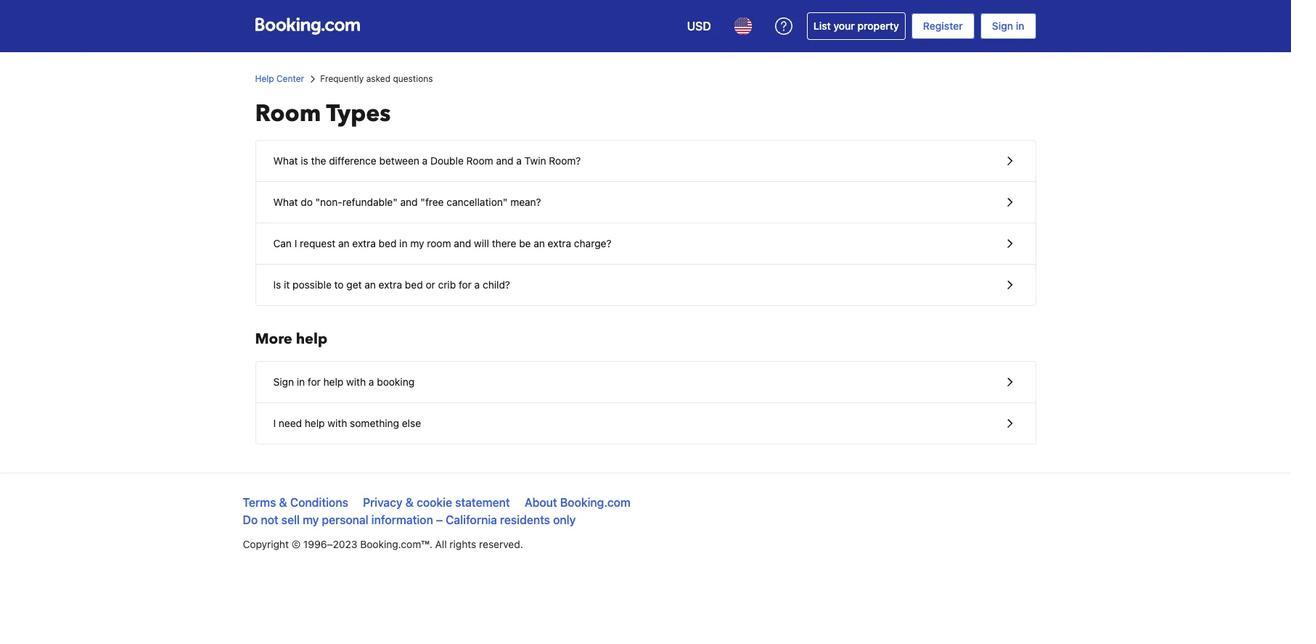 Task type: vqa. For each thing, say whether or not it's contained in the screenshot.
the your
yes



Task type: describe. For each thing, give the bounding box(es) containing it.
more help
[[255, 329, 327, 349]]

help
[[255, 73, 274, 84]]

booking.com
[[560, 496, 631, 509]]

room types
[[255, 98, 391, 130]]

bed inside button
[[379, 237, 397, 250]]

child?
[[483, 279, 510, 291]]

my inside about booking.com do not sell my personal information – california residents only
[[303, 514, 319, 527]]

information
[[371, 514, 433, 527]]

can
[[273, 237, 292, 250]]

can i request an extra bed in my room and will there be an extra charge? button
[[256, 224, 1035, 265]]

california
[[446, 514, 497, 527]]

–
[[436, 514, 443, 527]]

booking.com online hotel reservations image
[[255, 17, 360, 35]]

cookie
[[417, 496, 452, 509]]

to
[[334, 279, 344, 291]]

0 horizontal spatial room
[[255, 98, 321, 130]]

booking.com™.
[[360, 539, 432, 551]]

statement
[[455, 496, 510, 509]]

there
[[492, 237, 516, 250]]

in for sign in
[[1016, 20, 1024, 32]]

get
[[346, 279, 362, 291]]

is it possible to get an extra bed or crib for a child? button
[[256, 265, 1035, 306]]

1 vertical spatial for
[[308, 376, 321, 388]]

copyright © 1996–2023 booking.com™. all rights reserved.
[[243, 539, 523, 551]]

a left the child?
[[474, 279, 480, 291]]

asked
[[366, 73, 391, 84]]

2 horizontal spatial an
[[534, 237, 545, 250]]

sign in for help with a booking link
[[256, 362, 1035, 403]]

list your property link
[[807, 12, 906, 40]]

center
[[277, 73, 304, 84]]

is
[[273, 279, 281, 291]]

about
[[525, 496, 557, 509]]

sign in for help with a booking button
[[256, 362, 1035, 404]]

a left 'twin'
[[516, 155, 522, 167]]

0 horizontal spatial an
[[338, 237, 350, 250]]

something
[[350, 417, 399, 430]]

cancellation"
[[447, 196, 508, 208]]

help center
[[255, 73, 304, 84]]

between
[[379, 155, 419, 167]]

not
[[261, 514, 278, 527]]

conditions
[[290, 496, 348, 509]]

i need help with something else button
[[256, 404, 1035, 444]]

list your property
[[813, 20, 899, 32]]

usd button
[[678, 9, 720, 44]]

be
[[519, 237, 531, 250]]

need
[[279, 417, 302, 430]]

will
[[474, 237, 489, 250]]

refundable"
[[342, 196, 398, 208]]

"free
[[421, 196, 444, 208]]

more
[[255, 329, 292, 349]]

"non-
[[315, 196, 342, 208]]

©
[[292, 539, 301, 551]]

room?
[[549, 155, 581, 167]]

0 vertical spatial with
[[346, 376, 366, 388]]

or
[[426, 279, 435, 291]]

room
[[427, 237, 451, 250]]

i need help with something else
[[273, 417, 421, 430]]

else
[[402, 417, 421, 430]]

& for privacy
[[405, 496, 414, 509]]

sign for sign in for help with a booking
[[273, 376, 294, 388]]

i inside button
[[294, 237, 297, 250]]

crib
[[438, 279, 456, 291]]

about booking.com link
[[525, 496, 631, 509]]

privacy
[[363, 496, 403, 509]]

personal
[[322, 514, 368, 527]]

your
[[833, 20, 855, 32]]

the
[[311, 155, 326, 167]]

terms & conditions
[[243, 496, 348, 509]]

difference
[[329, 155, 376, 167]]

privacy & cookie statement
[[363, 496, 510, 509]]

about booking.com do not sell my personal information – california residents only
[[243, 496, 631, 527]]

1 vertical spatial with
[[328, 417, 347, 430]]

what is the difference between a double room and a twin room? button
[[256, 141, 1035, 182]]

what is the difference between a double room and a twin room?
[[273, 155, 581, 167]]

sign in
[[992, 20, 1024, 32]]

a left double at the left of page
[[422, 155, 428, 167]]

types
[[326, 98, 391, 130]]

all
[[435, 539, 447, 551]]

mean?
[[510, 196, 541, 208]]



Task type: locate. For each thing, give the bounding box(es) containing it.
what do "non-refundable" and "free cancellation" mean?
[[273, 196, 541, 208]]

room inside button
[[466, 155, 493, 167]]

double
[[430, 155, 464, 167]]

0 horizontal spatial i
[[273, 417, 276, 430]]

2 what from the top
[[273, 196, 298, 208]]

1 horizontal spatial room
[[466, 155, 493, 167]]

extra left charge?
[[548, 237, 571, 250]]

sign in for help with a booking
[[273, 376, 414, 388]]

extra inside button
[[379, 279, 402, 291]]

help inside i need help with something else button
[[305, 417, 325, 430]]

request
[[300, 237, 335, 250]]

help right more
[[296, 329, 327, 349]]

with left booking
[[346, 376, 366, 388]]

sign
[[992, 20, 1013, 32], [273, 376, 294, 388]]

0 vertical spatial what
[[273, 155, 298, 167]]

1 vertical spatial and
[[400, 196, 418, 208]]

my left room
[[410, 237, 424, 250]]

bed inside button
[[405, 279, 423, 291]]

1 horizontal spatial for
[[459, 279, 472, 291]]

terms
[[243, 496, 276, 509]]

1 horizontal spatial extra
[[379, 279, 402, 291]]

1996–2023
[[303, 539, 357, 551]]

1 vertical spatial i
[[273, 417, 276, 430]]

sign for sign in
[[992, 20, 1013, 32]]

list
[[813, 20, 831, 32]]

1 horizontal spatial in
[[399, 237, 408, 250]]

can i request an extra bed in my room and will there be an extra charge?
[[273, 237, 611, 250]]

1 vertical spatial in
[[399, 237, 408, 250]]

property
[[858, 20, 899, 32]]

twin
[[524, 155, 546, 167]]

help inside the "sign in for help with a booking" link
[[323, 376, 343, 388]]

1 vertical spatial my
[[303, 514, 319, 527]]

help right need
[[305, 417, 325, 430]]

0 vertical spatial sign
[[992, 20, 1013, 32]]

what do "non-refundable" and "free cancellation" mean? button
[[256, 182, 1035, 224]]

2 horizontal spatial extra
[[548, 237, 571, 250]]

register
[[923, 20, 963, 32]]

2 vertical spatial in
[[297, 376, 305, 388]]

residents
[[500, 514, 550, 527]]

rights
[[450, 539, 476, 551]]

for down more help on the left bottom of page
[[308, 376, 321, 388]]

0 horizontal spatial &
[[279, 496, 287, 509]]

0 vertical spatial and
[[496, 155, 514, 167]]

reserved.
[[479, 539, 523, 551]]

& up sell
[[279, 496, 287, 509]]

my down conditions
[[303, 514, 319, 527]]

an right request
[[338, 237, 350, 250]]

with
[[346, 376, 366, 388], [328, 417, 347, 430]]

a
[[422, 155, 428, 167], [516, 155, 522, 167], [474, 279, 480, 291], [369, 376, 374, 388]]

with left 'something'
[[328, 417, 347, 430]]

1 horizontal spatial bed
[[405, 279, 423, 291]]

extra right get
[[379, 279, 402, 291]]

1 vertical spatial help
[[323, 376, 343, 388]]

i left need
[[273, 417, 276, 430]]

what left the is
[[273, 155, 298, 167]]

an right get
[[365, 279, 376, 291]]

and left "free
[[400, 196, 418, 208]]

&
[[279, 496, 287, 509], [405, 496, 414, 509]]

0 vertical spatial help
[[296, 329, 327, 349]]

terms & conditions link
[[243, 496, 348, 509]]

2 horizontal spatial in
[[1016, 20, 1024, 32]]

0 horizontal spatial in
[[297, 376, 305, 388]]

usd
[[687, 20, 711, 33]]

charge?
[[574, 237, 611, 250]]

in inside the "sign in for help with a booking" link
[[297, 376, 305, 388]]

frequently asked questions
[[320, 73, 433, 84]]

what for what is the difference between a double room and a twin room?
[[273, 155, 298, 167]]

privacy & cookie statement link
[[363, 496, 510, 509]]

0 vertical spatial bed
[[379, 237, 397, 250]]

an right the be at left
[[534, 237, 545, 250]]

2 & from the left
[[405, 496, 414, 509]]

2 vertical spatial and
[[454, 237, 471, 250]]

0 horizontal spatial sign
[[273, 376, 294, 388]]

room right double at the left of page
[[466, 155, 493, 167]]

my
[[410, 237, 424, 250], [303, 514, 319, 527]]

and left 'twin'
[[496, 155, 514, 167]]

sign up need
[[273, 376, 294, 388]]

i inside button
[[273, 417, 276, 430]]

0 vertical spatial i
[[294, 237, 297, 250]]

0 horizontal spatial my
[[303, 514, 319, 527]]

what for what do "non-refundable" and "free cancellation" mean?
[[273, 196, 298, 208]]

1 horizontal spatial &
[[405, 496, 414, 509]]

register link
[[911, 13, 975, 39]]

room down "center"
[[255, 98, 321, 130]]

i right can
[[294, 237, 297, 250]]

2 horizontal spatial and
[[496, 155, 514, 167]]

help up i need help with something else
[[323, 376, 343, 388]]

what inside button
[[273, 155, 298, 167]]

1 horizontal spatial an
[[365, 279, 376, 291]]

& for terms
[[279, 496, 287, 509]]

is it possible to get an extra bed or crib for a child?
[[273, 279, 510, 291]]

in for sign in for help with a booking
[[297, 376, 305, 388]]

and left will on the left of the page
[[454, 237, 471, 250]]

help
[[296, 329, 327, 349], [323, 376, 343, 388], [305, 417, 325, 430]]

0 vertical spatial in
[[1016, 20, 1024, 32]]

bed up is it possible to get an extra bed or crib for a child?
[[379, 237, 397, 250]]

extra
[[352, 237, 376, 250], [548, 237, 571, 250], [379, 279, 402, 291]]

frequently
[[320, 73, 364, 84]]

my inside button
[[410, 237, 424, 250]]

1 horizontal spatial i
[[294, 237, 297, 250]]

for
[[459, 279, 472, 291], [308, 376, 321, 388]]

1 vertical spatial room
[[466, 155, 493, 167]]

in
[[1016, 20, 1024, 32], [399, 237, 408, 250], [297, 376, 305, 388]]

sign in link
[[980, 13, 1036, 39]]

booking
[[377, 376, 414, 388]]

room
[[255, 98, 321, 130], [466, 155, 493, 167]]

a left booking
[[369, 376, 374, 388]]

1 horizontal spatial and
[[454, 237, 471, 250]]

it
[[284, 279, 290, 291]]

what inside button
[[273, 196, 298, 208]]

1 vertical spatial bed
[[405, 279, 423, 291]]

copyright
[[243, 539, 289, 551]]

possible
[[293, 279, 332, 291]]

what
[[273, 155, 298, 167], [273, 196, 298, 208]]

for right crib
[[459, 279, 472, 291]]

sign right register
[[992, 20, 1013, 32]]

sell
[[281, 514, 300, 527]]

0 horizontal spatial for
[[308, 376, 321, 388]]

1 horizontal spatial sign
[[992, 20, 1013, 32]]

& up do not sell my personal information – california residents only link
[[405, 496, 414, 509]]

only
[[553, 514, 576, 527]]

0 vertical spatial for
[[459, 279, 472, 291]]

an
[[338, 237, 350, 250], [534, 237, 545, 250], [365, 279, 376, 291]]

do
[[301, 196, 313, 208]]

bed
[[379, 237, 397, 250], [405, 279, 423, 291]]

0 vertical spatial my
[[410, 237, 424, 250]]

what left "do"
[[273, 196, 298, 208]]

extra down 'refundable"'
[[352, 237, 376, 250]]

1 vertical spatial what
[[273, 196, 298, 208]]

0 horizontal spatial and
[[400, 196, 418, 208]]

0 horizontal spatial extra
[[352, 237, 376, 250]]

bed left or at the left top of the page
[[405, 279, 423, 291]]

1 vertical spatial sign
[[273, 376, 294, 388]]

in inside can i request an extra bed in my room and will there be an extra charge? button
[[399, 237, 408, 250]]

and
[[496, 155, 514, 167], [400, 196, 418, 208], [454, 237, 471, 250]]

1 & from the left
[[279, 496, 287, 509]]

and inside button
[[400, 196, 418, 208]]

do not sell my personal information – california residents only link
[[243, 514, 576, 527]]

sign inside button
[[273, 376, 294, 388]]

0 horizontal spatial bed
[[379, 237, 397, 250]]

2 vertical spatial help
[[305, 417, 325, 430]]

in inside sign in link
[[1016, 20, 1024, 32]]

1 what from the top
[[273, 155, 298, 167]]

is
[[301, 155, 308, 167]]

an inside button
[[365, 279, 376, 291]]

do
[[243, 514, 258, 527]]

1 horizontal spatial my
[[410, 237, 424, 250]]

questions
[[393, 73, 433, 84]]

help center button
[[255, 73, 304, 86]]

0 vertical spatial room
[[255, 98, 321, 130]]



